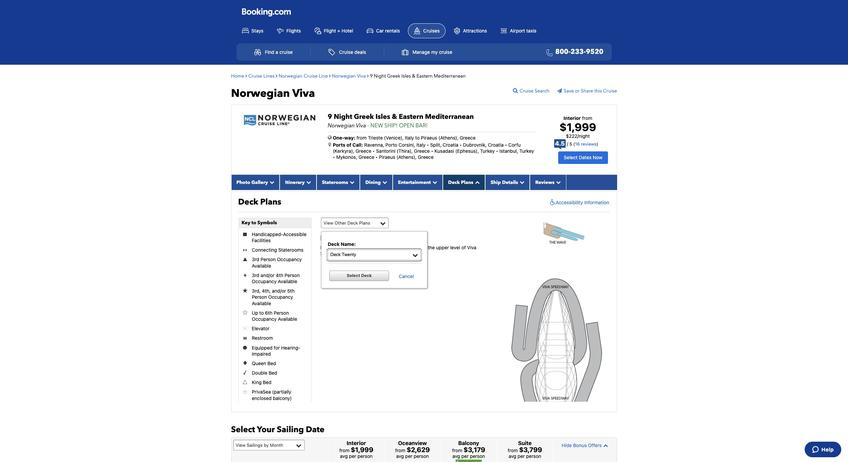 Task type: locate. For each thing, give the bounding box(es) containing it.
connecting staterooms
[[252, 247, 304, 253]]

1 vertical spatial twenty
[[333, 245, 349, 250]]

bed for queen bed
[[268, 360, 276, 366]]

norwegian up the one-
[[328, 122, 355, 129]]

up
[[252, 310, 258, 316]]

3 per from the left
[[462, 453, 469, 459]]

0 vertical spatial night
[[374, 73, 386, 79]]

night
[[579, 133, 590, 139]]

• up (ephesus),
[[460, 142, 462, 148]]

1 horizontal spatial plans
[[359, 220, 370, 226]]

0 vertical spatial deck plans
[[448, 179, 474, 186]]

1 vertical spatial norwegian viva
[[231, 86, 315, 101]]

bar!
[[416, 122, 428, 129]]

• down ravenna, porto corsini, italy • split, croatia • dubrovnik, croatia • in the top of the page
[[431, 148, 433, 154]]

1 vertical spatial and/or
[[272, 288, 286, 294]]

twenty up speedway, at the bottom left
[[333, 245, 349, 250]]

2 per from the left
[[405, 453, 413, 459]]

viva down deals
[[357, 73, 366, 79]]

0 horizontal spatial (athens),
[[397, 154, 417, 160]]

& inside 9 night greek isles & eastern mediterranean norwegian viva - new ship! open bar!
[[392, 112, 397, 121]]

avg
[[340, 453, 348, 459], [396, 453, 404, 459], [453, 453, 460, 459], [509, 453, 517, 459]]

eastern inside 9 night greek isles & eastern mediterranean norwegian viva - new ship! open bar!
[[399, 112, 424, 121]]

night inside 9 night greek isles & eastern mediterranean norwegian viva - new ship! open bar!
[[334, 112, 353, 121]]

2 vertical spatial bed
[[263, 380, 272, 385]]

1 avg from the left
[[340, 453, 348, 459]]

cruise lines
[[248, 73, 275, 79]]

chevron up image right bonus
[[602, 443, 608, 448]]

of right level
[[462, 245, 466, 250]]

angle right image right lines
[[276, 73, 278, 78]]

1 horizontal spatial piraeus
[[421, 135, 437, 140]]

from for interior from $1,999 $222 / night
[[582, 115, 593, 121]]

from down oceanview
[[395, 448, 406, 453]]

of down way:
[[347, 142, 351, 148]]

& for 9 night greek isles & eastern mediterranean
[[412, 73, 416, 79]]

1 angle right image from the left
[[246, 73, 247, 78]]

3rd for 3rd and/or 4th person occupancy available
[[252, 272, 259, 278]]

1 vertical spatial bed
[[269, 370, 277, 376]]

(ephesus),
[[456, 148, 479, 154]]

the
[[369, 245, 376, 250], [428, 245, 435, 250], [355, 251, 362, 256]]

1 horizontal spatial 9
[[370, 73, 373, 79]]

1 vertical spatial eastern
[[399, 112, 424, 121]]

greece inside corfu (kerkyra), greece
[[356, 148, 372, 154]]

0 vertical spatial bed
[[268, 360, 276, 366]]

isles for 9 night greek isles & eastern mediterranean norwegian viva - new ship! open bar!
[[376, 112, 390, 121]]

occupancy down 5th
[[268, 294, 293, 300]]

&
[[412, 73, 416, 79], [392, 112, 397, 121]]

& down travel menu navigation
[[412, 73, 416, 79]]

$3,179
[[464, 446, 486, 454]]

2 avg from the left
[[396, 453, 404, 459]]

person for $1,999
[[358, 453, 373, 459]]

1 horizontal spatial isles
[[402, 73, 411, 79]]

per for $2,629
[[405, 453, 413, 459]]

1 3rd from the top
[[252, 257, 259, 262]]

per inside oceanview from $2,629 avg per person
[[405, 453, 413, 459]]

avg for $3,799
[[509, 453, 517, 459]]

cancel
[[399, 273, 414, 279]]

entrance
[[378, 245, 397, 250]]

person right 6th
[[274, 310, 289, 316]]

1 horizontal spatial chevron up image
[[602, 443, 608, 448]]

cruise search
[[520, 88, 550, 94]]

car rentals
[[376, 28, 400, 33]]

0 vertical spatial &
[[412, 73, 416, 79]]

$1,999 inside the interior from $1,999 avg per person
[[351, 446, 374, 454]]

0 vertical spatial of
[[347, 142, 351, 148]]

select down and
[[347, 273, 360, 278]]

1 horizontal spatial of
[[462, 245, 466, 250]]

mediterranean for 9 night greek isles & eastern mediterranean norwegian viva - new ship! open bar!
[[425, 112, 474, 121]]

croatia up kusadasi
[[443, 142, 459, 148]]

1 horizontal spatial /
[[578, 133, 579, 139]]

3rd inside the 3rd person occupancy available
[[252, 257, 259, 262]]

avg down 'interior'
[[340, 453, 348, 459]]

0 vertical spatial view
[[324, 220, 334, 226]]

1 person from the left
[[358, 453, 373, 459]]

to
[[416, 135, 420, 140], [252, 219, 256, 226], [398, 245, 403, 250], [260, 310, 264, 316]]

greek inside 9 night greek isles & eastern mediterranean norwegian viva - new ship! open bar!
[[354, 112, 374, 121]]

person inside oceanview from $2,629 avg per person
[[414, 453, 429, 459]]

0 vertical spatial (athens),
[[439, 135, 459, 140]]

from inside the interior from $1,999 avg per person
[[340, 448, 350, 453]]

0 horizontal spatial isles
[[376, 112, 390, 121]]

from inside interior from $1,999 $222 / night
[[582, 115, 593, 121]]

search
[[535, 88, 550, 94]]

avg inside suite from $3,799 avg per person
[[509, 453, 517, 459]]

0 vertical spatial 3rd
[[252, 257, 259, 262]]

2 angle right image from the left
[[367, 73, 369, 78]]

other
[[335, 220, 346, 226]]

norwegian down cruise lines link
[[231, 86, 290, 101]]

chevron up image for hide bonus offers
[[602, 443, 608, 448]]

1 vertical spatial mediterranean
[[425, 112, 474, 121]]

(athens), inside santorini (thira), greece • kusadasi (ephesus), turkey • istanbul, turkey • mykonos, greece • piraeus (athens), greece
[[397, 154, 417, 160]]

save
[[564, 88, 574, 94]]

1 horizontal spatial view
[[324, 220, 334, 226]]

1 vertical spatial night
[[334, 112, 353, 121]]

person for $2,629
[[414, 453, 429, 459]]

4 avg from the left
[[509, 453, 517, 459]]

cruise inside travel menu navigation
[[339, 49, 353, 55]]

4 person from the left
[[526, 453, 542, 459]]

croatia
[[443, 142, 459, 148], [488, 142, 504, 148]]

bed for double bed
[[269, 370, 277, 376]]

1 angle right image from the left
[[276, 73, 278, 78]]

chevron up image inside deck plans dropdown button
[[474, 180, 480, 185]]

ravenna,
[[364, 142, 384, 148]]

select for select          dates now
[[564, 155, 578, 160]]

connecting
[[252, 247, 277, 253]]

occupancy down 6th
[[252, 316, 277, 322]]

to down bar!
[[416, 135, 420, 140]]

from down balcony at the right of page
[[452, 448, 463, 453]]

to right up
[[260, 310, 264, 316]]

person inside 3rd, 4th, and/or 5th person occupancy available
[[252, 294, 267, 300]]

to left "the"
[[398, 245, 403, 250]]

flight
[[324, 28, 336, 33]]

1 vertical spatial 9
[[328, 112, 332, 121]]

greece down call:
[[356, 148, 372, 154]]

/ up the 4.5 / 5 ( 16 reviews )
[[578, 133, 579, 139]]

italy up corsini,
[[405, 135, 414, 140]]

1 vertical spatial deck plans
[[238, 196, 281, 208]]

cruise left search at right top
[[520, 88, 534, 94]]

/ left 5
[[567, 141, 569, 147]]

occupancy inside the up to 6th person occupancy available
[[252, 316, 277, 322]]

0 vertical spatial $1,999
[[560, 120, 597, 133]]

available down 4th
[[278, 278, 297, 284]]

3 avg from the left
[[453, 453, 460, 459]]

0 vertical spatial greek
[[387, 73, 401, 79]]

recommended image
[[456, 460, 482, 462]]

occupancy inside 3rd, 4th, and/or 5th person occupancy available
[[268, 294, 293, 300]]

viva right level
[[467, 245, 477, 250]]

norwegian cruise line
[[279, 73, 328, 79]]

1 vertical spatial 3rd
[[252, 272, 259, 278]]

-
[[368, 122, 369, 129]]

per inside the interior from $1,999 avg per person
[[349, 453, 356, 459]]

the up speedway
[[369, 245, 376, 250]]

1 vertical spatial isles
[[376, 112, 390, 121]]

1 horizontal spatial select
[[347, 273, 360, 278]]

3rd up 3rd, in the left bottom of the page
[[252, 272, 259, 278]]

3rd
[[252, 257, 259, 262], [252, 272, 259, 278]]

0 vertical spatial and/or
[[261, 272, 275, 278]]

from for interior from $1,999 avg per person
[[340, 448, 350, 453]]

& for 9 night greek isles & eastern mediterranean norwegian viva - new ship! open bar!
[[392, 112, 397, 121]]

0 horizontal spatial &
[[392, 112, 397, 121]]

night for 9 night greek isles & eastern mediterranean
[[374, 73, 386, 79]]

available up up
[[252, 300, 271, 306]]

accessible
[[283, 231, 307, 237]]

handicapped-accessible facilities
[[252, 231, 307, 243]]

interior from $1,999 avg per person
[[340, 440, 374, 459]]

1 vertical spatial select
[[347, 273, 360, 278]]

0 horizontal spatial $1,999
[[351, 446, 374, 454]]

person down connecting
[[261, 257, 276, 262]]

italy right corsini,
[[417, 142, 426, 148]]

privasea (partially enclosed balcony)
[[252, 389, 292, 401]]

way:
[[345, 135, 356, 140]]

1 horizontal spatial angle right image
[[329, 73, 331, 78]]

one-
[[333, 135, 345, 140]]

0 horizontal spatial angle right image
[[246, 73, 247, 78]]

0 horizontal spatial 9
[[328, 112, 332, 121]]

person inside the interior from $1,999 avg per person
[[358, 453, 373, 459]]

corsini,
[[399, 142, 415, 148]]

name:
[[341, 241, 356, 247]]

9 right norwegian viva link
[[370, 73, 373, 79]]

piraeus down santorini
[[379, 154, 396, 160]]

line
[[319, 73, 328, 79]]

bed up double bed on the left bottom of the page
[[268, 360, 276, 366]]

date
[[306, 424, 325, 435]]

view left sailings
[[236, 442, 246, 448]]

night up the one-
[[334, 112, 353, 121]]

mykonos,
[[336, 154, 358, 160]]

the left upper
[[428, 245, 435, 250]]

0 horizontal spatial croatia
[[443, 142, 459, 148]]

9 inside 9 night greek isles & eastern mediterranean norwegian viva - new ship! open bar!
[[328, 112, 332, 121]]

1 vertical spatial plans
[[260, 196, 281, 208]]

0 horizontal spatial night
[[334, 112, 353, 121]]

(athens), down (thira),
[[397, 154, 417, 160]]

select up sailings
[[231, 424, 255, 435]]

3rd down connecting
[[252, 257, 259, 262]]

view for view other deck plans
[[324, 220, 334, 226]]

person inside suite from $3,799 avg per person
[[526, 453, 542, 459]]

call:
[[353, 142, 363, 148]]

of inside deck twenty deck twenty features the entrance to the wave, the upper level of viva speedway, and the viva speedway viewing area.
[[462, 245, 466, 250]]

person inside 3rd and/or 4th person occupancy available
[[285, 272, 300, 278]]

0 horizontal spatial turkey
[[480, 148, 495, 154]]

(athens), up kusadasi
[[439, 135, 459, 140]]

6th
[[265, 310, 273, 316]]

0 horizontal spatial chevron up image
[[474, 180, 480, 185]]

16 reviews link
[[575, 141, 597, 147]]

turkey down the corfu
[[520, 148, 534, 154]]

2 horizontal spatial plans
[[461, 179, 474, 186]]

norwegian viva down lines
[[231, 86, 315, 101]]

2 3rd from the top
[[252, 272, 259, 278]]

from down 'interior'
[[340, 448, 350, 453]]

speedway
[[374, 251, 396, 256]]

1 horizontal spatial $1,999
[[560, 120, 597, 133]]

4.5
[[556, 140, 565, 147]]

9
[[370, 73, 373, 79], [328, 112, 332, 121]]

•
[[427, 142, 429, 148], [460, 142, 462, 148], [505, 142, 507, 148], [373, 148, 375, 154], [431, 148, 433, 154], [496, 148, 499, 154], [333, 154, 335, 160], [376, 154, 378, 160]]

cruise for cruise lines
[[248, 73, 262, 79]]

isles inside 9 night greek isles & eastern mediterranean norwegian viva - new ship! open bar!
[[376, 112, 390, 121]]

3rd for 3rd person occupancy available
[[252, 257, 259, 262]]

greek for 9 night greek isles & eastern mediterranean
[[387, 73, 401, 79]]

attractions link
[[448, 24, 493, 38]]

select deck
[[347, 273, 372, 278]]

$3,799
[[519, 446, 542, 454]]

1 vertical spatial &
[[392, 112, 397, 121]]

person down 3rd, in the left bottom of the page
[[252, 294, 267, 300]]

0 horizontal spatial italy
[[405, 135, 414, 140]]

3 person from the left
[[470, 453, 485, 459]]

chevron up image inside hide bonus offers 'link'
[[602, 443, 608, 448]]

1 vertical spatial greek
[[354, 112, 374, 121]]

1 horizontal spatial night
[[374, 73, 386, 79]]

1 vertical spatial chevron up image
[[602, 443, 608, 448]]

avg left $3,799
[[509, 453, 517, 459]]

deck plans
[[448, 179, 474, 186], [238, 196, 281, 208]]

person up recommended image
[[470, 453, 485, 459]]

0 vertical spatial norwegian viva
[[332, 73, 366, 79]]

0 vertical spatial plans
[[461, 179, 474, 186]]

viewing
[[397, 251, 415, 256]]

wheelchair image
[[549, 199, 556, 206]]

eastern down travel menu navigation
[[417, 73, 433, 79]]

double bed
[[252, 370, 277, 376]]

to inside the up to 6th person occupancy available
[[260, 310, 264, 316]]

deck
[[448, 179, 460, 186], [238, 196, 258, 208], [348, 220, 358, 226], [320, 234, 337, 243], [328, 241, 340, 247], [320, 245, 332, 250], [361, 273, 372, 278]]

cruise lines link
[[248, 73, 275, 79]]

1 horizontal spatial croatia
[[488, 142, 504, 148]]

2 vertical spatial plans
[[359, 220, 370, 226]]

0 vertical spatial select
[[564, 155, 578, 160]]

cruise
[[280, 49, 293, 55]]

occupancy up 4th,
[[252, 278, 277, 284]]

from inside oceanview from $2,629 avg per person
[[395, 448, 406, 453]]

• left istanbul,
[[496, 148, 499, 154]]

1 horizontal spatial the
[[369, 245, 376, 250]]

available inside 3rd and/or 4th person occupancy available
[[278, 278, 297, 284]]

angle right image down cruise deals link
[[367, 73, 369, 78]]

person down oceanview
[[414, 453, 429, 459]]

bonus
[[573, 442, 587, 448]]

per up recommended image
[[462, 453, 469, 459]]

view left other
[[324, 220, 334, 226]]

2 person from the left
[[414, 453, 429, 459]]

hotel
[[342, 28, 353, 33]]

area.
[[416, 251, 427, 256]]

0 vertical spatial mediterranean
[[434, 73, 466, 79]]

0 vertical spatial isles
[[402, 73, 411, 79]]

viva down features
[[363, 251, 372, 256]]

restroom
[[252, 335, 273, 341]]

available inside the 3rd person occupancy available
[[252, 263, 271, 269]]

paper plane image
[[558, 88, 564, 93]]

2 vertical spatial select
[[231, 424, 255, 435]]

istanbul,
[[500, 148, 518, 154]]

occupancy inside the 3rd person occupancy available
[[277, 257, 302, 262]]

occupancy down staterooms
[[277, 257, 302, 262]]

angle right image for home
[[246, 73, 247, 78]]

available down connecting
[[252, 263, 271, 269]]

1 vertical spatial view
[[236, 442, 246, 448]]

from inside balcony from $3,179 avg per person
[[452, 448, 463, 453]]

chevron up image
[[474, 180, 480, 185], [602, 443, 608, 448]]

mediterranean inside 9 night greek isles & eastern mediterranean norwegian viva - new ship! open bar!
[[425, 112, 474, 121]]

person inside the 3rd person occupancy available
[[261, 257, 276, 262]]

norwegian cruise line link
[[279, 73, 328, 79]]

santorini
[[376, 148, 396, 154]]

3rd inside 3rd and/or 4th person occupancy available
[[252, 272, 259, 278]]

viva inside 9 night greek isles & eastern mediterranean norwegian viva - new ship! open bar!
[[356, 122, 366, 129]]

angle right image right the line
[[329, 73, 331, 78]]

piraeus inside santorini (thira), greece • kusadasi (ephesus), turkey • istanbul, turkey • mykonos, greece • piraeus (athens), greece
[[379, 154, 396, 160]]

per down suite
[[518, 453, 525, 459]]

1 vertical spatial of
[[462, 245, 466, 250]]

angle right image
[[276, 73, 278, 78], [367, 73, 369, 78]]

from for oceanview from $2,629 avg per person
[[395, 448, 406, 453]]

select
[[564, 155, 578, 160], [347, 273, 360, 278], [231, 424, 255, 435]]

1 horizontal spatial &
[[412, 73, 416, 79]]

0 horizontal spatial piraeus
[[379, 154, 396, 160]]

key
[[242, 219, 250, 226]]

croatia up istanbul,
[[488, 142, 504, 148]]

search image
[[513, 88, 520, 93]]

0 horizontal spatial /
[[567, 141, 569, 147]]

avg inside balcony from $3,179 avg per person
[[453, 453, 460, 459]]

person down suite
[[526, 453, 542, 459]]

2 angle right image from the left
[[329, 73, 331, 78]]

2 horizontal spatial select
[[564, 155, 578, 160]]

1 vertical spatial (athens),
[[397, 154, 417, 160]]

hide bonus offers
[[562, 442, 602, 448]]

9 for 9 night greek isles & eastern mediterranean norwegian viva - new ship! open bar!
[[328, 112, 332, 121]]

per down 'interior'
[[349, 453, 356, 459]]

plans right other
[[359, 220, 370, 226]]

eastern for 9 night greek isles & eastern mediterranean norwegian viva - new ship! open bar!
[[399, 112, 424, 121]]

0 horizontal spatial view
[[236, 442, 246, 448]]

twenty
[[339, 234, 363, 243], [333, 245, 349, 250]]

per inside suite from $3,799 avg per person
[[518, 453, 525, 459]]

plans inside dropdown button
[[461, 179, 474, 186]]

1 vertical spatial piraeus
[[379, 154, 396, 160]]

1 horizontal spatial greek
[[387, 73, 401, 79]]

1 vertical spatial /
[[567, 141, 569, 147]]

deck plans down (ephesus),
[[448, 179, 474, 186]]

isles down travel menu navigation
[[402, 73, 411, 79]]

accessibility
[[556, 199, 583, 205]]

cruise left deals
[[339, 49, 353, 55]]

1 horizontal spatial italy
[[417, 142, 426, 148]]

0 vertical spatial /
[[578, 133, 579, 139]]

to right key
[[252, 219, 256, 226]]

available inside the up to 6th person occupancy available
[[278, 316, 297, 322]]

0 horizontal spatial greek
[[354, 112, 374, 121]]

turkey down dubrovnik,
[[480, 148, 495, 154]]

0 vertical spatial chevron up image
[[474, 180, 480, 185]]

bed down double bed on the left bottom of the page
[[263, 380, 272, 385]]

deck plans inside dropdown button
[[448, 179, 474, 186]]

from left $3,799
[[508, 448, 518, 453]]

1 vertical spatial $1,999
[[351, 446, 374, 454]]

norwegian
[[279, 73, 303, 79], [332, 73, 356, 79], [231, 86, 290, 101], [328, 122, 355, 129]]

angle right image right 'home' link at the top of page
[[246, 73, 247, 78]]

$1,999
[[560, 120, 597, 133], [351, 446, 374, 454]]

norwegian viva down cruise deals link
[[332, 73, 366, 79]]

suite
[[518, 440, 532, 446]]

person down 'interior'
[[358, 453, 373, 459]]

1 per from the left
[[349, 453, 356, 459]]

0 horizontal spatial norwegian viva
[[231, 86, 315, 101]]

from right interior
[[582, 115, 593, 121]]

viva
[[357, 73, 366, 79], [292, 86, 315, 101], [356, 122, 366, 129], [467, 245, 477, 250], [363, 251, 372, 256]]

bed
[[268, 360, 276, 366], [269, 370, 277, 376], [263, 380, 272, 385]]

the down features
[[355, 251, 362, 256]]

1 vertical spatial italy
[[417, 142, 426, 148]]

avg inside the interior from $1,999 avg per person
[[340, 453, 348, 459]]

0 vertical spatial eastern
[[417, 73, 433, 79]]

1 horizontal spatial deck plans
[[448, 179, 474, 186]]

$222
[[566, 133, 578, 139]]

deck plans up "key to symbols"
[[238, 196, 281, 208]]

twenty up features
[[339, 234, 363, 243]]

car rentals link
[[361, 24, 406, 38]]

from for suite from $3,799 avg per person
[[508, 448, 518, 453]]

reviews
[[581, 141, 597, 147]]

greece
[[460, 135, 476, 140], [356, 148, 372, 154], [414, 148, 430, 154], [359, 154, 375, 160], [418, 154, 434, 160]]

avg inside oceanview from $2,629 avg per person
[[396, 453, 404, 459]]

0 horizontal spatial angle right image
[[276, 73, 278, 78]]

cruise right this
[[603, 88, 617, 94]]

hide
[[562, 442, 572, 448]]

/ inside interior from $1,999 $222 / night
[[578, 133, 579, 139]]

angle right image
[[246, 73, 247, 78], [329, 73, 331, 78]]

0 horizontal spatial select
[[231, 424, 255, 435]]

avg up recommended image
[[453, 453, 460, 459]]

queen
[[252, 360, 266, 366]]

booking.com home image
[[242, 8, 291, 17]]

1 horizontal spatial angle right image
[[367, 73, 369, 78]]

new
[[371, 122, 383, 129]]

available down 3rd, 4th, and/or 5th person occupancy available
[[278, 316, 297, 322]]

eastern up open
[[399, 112, 424, 121]]

and/or left 4th
[[261, 272, 275, 278]]

0 vertical spatial 9
[[370, 73, 373, 79]]

flights
[[286, 28, 301, 33]]

person inside balcony from $3,179 avg per person
[[470, 453, 485, 459]]

1 horizontal spatial turkey
[[520, 148, 534, 154]]

from inside suite from $3,799 avg per person
[[508, 448, 518, 453]]

speedway,
[[320, 251, 344, 256]]

greek for 9 night greek isles & eastern mediterranean norwegian viva - new ship! open bar!
[[354, 112, 374, 121]]

4 per from the left
[[518, 453, 525, 459]]

per inside balcony from $3,179 avg per person
[[462, 453, 469, 459]]

select down 5
[[564, 155, 578, 160]]

plans down (ephesus),
[[461, 179, 474, 186]]

ports
[[333, 142, 346, 148]]

cruise for cruise deals
[[339, 49, 353, 55]]

corfu
[[509, 142, 521, 148]]



Task type: vqa. For each thing, say whether or not it's contained in the screenshot.
chevron up icon within the DINING dropdown button
no



Task type: describe. For each thing, give the bounding box(es) containing it.
0 vertical spatial piraeus
[[421, 135, 437, 140]]

• up istanbul,
[[505, 142, 507, 148]]

information
[[585, 199, 610, 205]]

staterooms
[[278, 247, 304, 253]]

travel menu navigation
[[237, 43, 612, 60]]

open
[[399, 122, 414, 129]]

stays link
[[237, 24, 269, 38]]

angle right image for viva
[[367, 73, 369, 78]]

chevron up image for deck plans
[[474, 180, 480, 185]]

3rd,
[[252, 288, 261, 294]]

norwegian viva link
[[332, 73, 367, 79]]

dubrovnik,
[[463, 142, 487, 148]]

one-way: from trieste (venice), italy to piraeus (athens), greece
[[333, 135, 476, 140]]

0 vertical spatial italy
[[405, 135, 414, 140]]

equipped for hearing- impaired
[[252, 345, 301, 357]]

angle right image for lines
[[276, 73, 278, 78]]

home
[[231, 73, 244, 79]]

eastern for 9 night greek isles & eastern mediterranean
[[417, 73, 433, 79]]

wave,
[[414, 245, 427, 250]]

night for 9 night greek isles & eastern mediterranean norwegian viva - new ship! open bar!
[[334, 112, 353, 121]]

16
[[575, 141, 580, 147]]

car
[[376, 28, 384, 33]]

avg for $2,629
[[396, 453, 404, 459]]

accessibility information
[[556, 199, 610, 205]]

isles for 9 night greek isles & eastern mediterranean
[[402, 73, 411, 79]]

9 night greek isles & eastern mediterranean
[[370, 73, 466, 79]]

deck plans button
[[443, 175, 485, 190]]

2 horizontal spatial the
[[428, 245, 435, 250]]

/ inside the 4.5 / 5 ( 16 reviews )
[[567, 141, 569, 147]]

and
[[345, 251, 353, 256]]

233-
[[571, 47, 586, 56]]

by
[[264, 442, 269, 448]]

norwegian right lines
[[279, 73, 303, 79]]

oceanview
[[398, 440, 427, 446]]

cruise for cruise search
[[520, 88, 534, 94]]

lines
[[264, 73, 275, 79]]

cruise left the line
[[304, 73, 318, 79]]

1 turkey from the left
[[480, 148, 495, 154]]

queen bed
[[252, 360, 276, 366]]

3rd person occupancy available
[[252, 257, 302, 269]]

person for $3,799
[[526, 453, 542, 459]]

share
[[581, 88, 594, 94]]

find
[[265, 49, 274, 55]]

from for balcony from $3,179 avg per person
[[452, 448, 463, 453]]

$1,999 for interior from $1,999 avg per person
[[351, 446, 374, 454]]

ports of call:
[[333, 142, 363, 148]]

0 horizontal spatial of
[[347, 142, 351, 148]]

• down santorini
[[376, 154, 378, 160]]

per for $3,799
[[518, 453, 525, 459]]

• down (kerkyra),
[[333, 154, 335, 160]]

view other deck plans
[[324, 220, 370, 226]]

sailing
[[277, 424, 304, 435]]

select for select deck
[[347, 273, 360, 278]]

elevator
[[252, 326, 270, 331]]

avg for $3,179
[[453, 453, 460, 459]]

cruises
[[423, 28, 440, 33]]

• down ravenna,
[[373, 148, 375, 154]]

norwegian cruise line image
[[243, 114, 316, 126]]

greece down ravenna,
[[359, 154, 375, 160]]

attractions
[[463, 28, 487, 33]]

$1,999 for interior from $1,999 $222 / night
[[560, 120, 597, 133]]

greece up dubrovnik,
[[460, 135, 476, 140]]

(thira),
[[397, 148, 413, 154]]

airport taxis link
[[495, 24, 542, 38]]

0 horizontal spatial the
[[355, 251, 362, 256]]

2 croatia from the left
[[488, 142, 504, 148]]

0 vertical spatial twenty
[[339, 234, 363, 243]]

4.5 / 5 ( 16 reviews )
[[556, 140, 599, 147]]

4th
[[276, 272, 283, 278]]

0 horizontal spatial plans
[[260, 196, 281, 208]]

select          dates now link
[[559, 152, 608, 164]]

interior
[[347, 440, 366, 446]]

view for view sailings by month
[[236, 442, 246, 448]]

your
[[257, 424, 275, 435]]

or
[[575, 88, 580, 94]]

1 croatia from the left
[[443, 142, 459, 148]]

balcony)
[[273, 395, 292, 401]]

1 horizontal spatial norwegian viva
[[332, 73, 366, 79]]

norwegian viva main content
[[228, 68, 621, 462]]

flight + hotel
[[324, 28, 353, 33]]

5th
[[287, 288, 295, 294]]

(kerkyra),
[[333, 148, 355, 154]]

airport taxis
[[510, 28, 537, 33]]

features
[[350, 245, 368, 250]]

and/or inside 3rd, 4th, and/or 5th person occupancy available
[[272, 288, 286, 294]]

cancel button
[[392, 273, 421, 279]]

privasea
[[252, 389, 271, 395]]

level
[[450, 245, 460, 250]]

available inside 3rd, 4th, and/or 5th person occupancy available
[[252, 300, 271, 306]]

occupancy inside 3rd and/or 4th person occupancy available
[[252, 278, 277, 284]]

symbols
[[258, 219, 277, 226]]

flight + hotel link
[[309, 24, 359, 38]]

from up call:
[[357, 135, 367, 140]]

globe image
[[328, 135, 332, 140]]

stays
[[252, 28, 264, 33]]

• left split,
[[427, 142, 429, 148]]

norwegian right the line
[[332, 73, 356, 79]]

ship!
[[385, 122, 398, 129]]

3rd and/or 4th person occupancy available
[[252, 272, 300, 284]]

home link
[[231, 73, 244, 79]]

up to 6th person occupancy available
[[252, 310, 297, 322]]

greece down corfu (kerkyra), greece
[[418, 154, 434, 160]]

facilities
[[252, 238, 271, 243]]

avg for $1,999
[[340, 453, 348, 459]]

2 turkey from the left
[[520, 148, 534, 154]]

kusadasi
[[435, 148, 454, 154]]

upper
[[436, 245, 449, 250]]

the
[[404, 245, 412, 250]]

9 for 9 night greek isles & eastern mediterranean
[[370, 73, 373, 79]]

to inside deck twenty deck twenty features the entrance to the wave, the upper level of viva speedway, and the viva speedway viewing area.
[[398, 245, 403, 250]]

9 night greek isles & eastern mediterranean norwegian viva - new ship! open bar!
[[328, 112, 474, 129]]

person for $3,179
[[470, 453, 485, 459]]

balcony
[[459, 440, 479, 446]]

800-
[[556, 47, 571, 56]]

mediterranean for 9 night greek isles & eastern mediterranean
[[434, 73, 466, 79]]

per for $1,999
[[349, 453, 356, 459]]

oceanview from $2,629 avg per person
[[395, 440, 430, 459]]

and/or inside 3rd and/or 4th person occupancy available
[[261, 272, 275, 278]]

interior from $1,999 $222 / night
[[560, 115, 597, 139]]

1 horizontal spatial (athens),
[[439, 135, 459, 140]]

0 horizontal spatial deck plans
[[238, 196, 281, 208]]

9520
[[586, 47, 604, 56]]

select for select your sailing date
[[231, 424, 255, 435]]

bed for king bed
[[263, 380, 272, 385]]

deck inside dropdown button
[[448, 179, 460, 186]]

angle right image for norwegian cruise line
[[329, 73, 331, 78]]

select          dates now
[[564, 155, 603, 160]]

map marker image
[[329, 142, 331, 147]]

5
[[570, 141, 573, 147]]

per for $3,179
[[462, 453, 469, 459]]

viva down the norwegian cruise line
[[292, 86, 315, 101]]

cruise search link
[[513, 88, 556, 94]]

(partially
[[272, 389, 291, 395]]

impaired
[[252, 351, 271, 357]]

greece down ravenna, porto corsini, italy • split, croatia • dubrovnik, croatia • in the top of the page
[[414, 148, 430, 154]]

split,
[[431, 142, 442, 148]]

select deck link
[[330, 271, 389, 281]]

month
[[270, 442, 283, 448]]

norwegian inside 9 night greek isles & eastern mediterranean norwegian viva - new ship! open bar!
[[328, 122, 355, 129]]

person inside the up to 6th person occupancy available
[[274, 310, 289, 316]]



